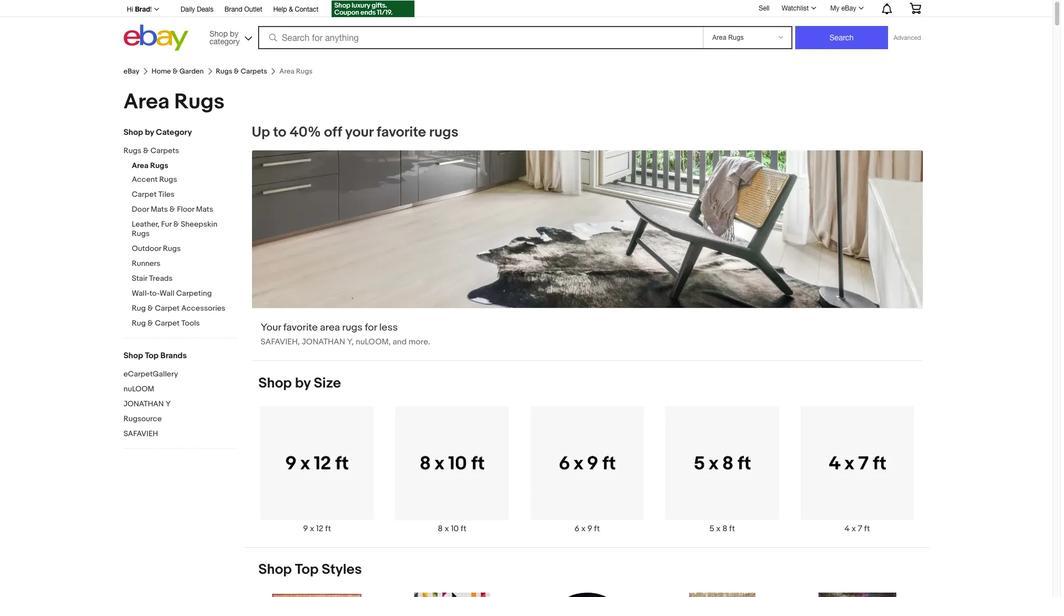 Task type: describe. For each thing, give the bounding box(es) containing it.
6 x 9 ft link
[[520, 406, 655, 534]]

jonathan inside "your favorite area rugs for less safavieh, jonathan y, nuloom, and more."
[[302, 337, 345, 347]]

up to 40% off your favorite rugs
[[252, 124, 459, 141]]

floor
[[177, 205, 194, 214]]

jonathan y link
[[124, 399, 237, 410]]

9 inside 9 x 12 ft link
[[303, 523, 308, 534]]

x for 9
[[310, 523, 314, 534]]

ft for 6 x 9 ft
[[594, 523, 600, 534]]

stair treads link
[[132, 274, 237, 284]]

rugs & carpets
[[216, 67, 267, 76]]

7
[[858, 523, 863, 534]]

ecarpetgallery
[[124, 369, 178, 379]]

deals
[[197, 6, 214, 13]]

your favorite area rugs for less safavieh, jonathan y, nuloom, and more.
[[261, 322, 430, 347]]

daily deals link
[[181, 4, 214, 16]]

contact
[[295, 6, 319, 13]]

carpeting
[[176, 289, 212, 298]]

safavieh,
[[261, 337, 300, 347]]

x for 5
[[717, 523, 721, 534]]

home
[[152, 67, 171, 76]]

1 vertical spatial carpet
[[155, 304, 180, 313]]

category
[[156, 127, 192, 138]]

sell
[[759, 4, 770, 12]]

6
[[575, 523, 580, 534]]

rug & carpet tools link
[[132, 318, 237, 329]]

0 horizontal spatial ebay
[[124, 67, 139, 76]]

category
[[210, 37, 240, 46]]

brand outlet link
[[225, 4, 262, 16]]

rugs up runners link
[[163, 244, 181, 253]]

size
[[314, 375, 341, 392]]

hi
[[127, 6, 133, 13]]

4
[[845, 523, 850, 534]]

ft for 5 x 8 ft
[[730, 523, 735, 534]]

rugs down garden
[[174, 89, 225, 115]]

& inside help & contact link
[[289, 6, 293, 13]]

brand outlet
[[225, 6, 262, 13]]

x for 4
[[852, 523, 856, 534]]

my
[[831, 4, 840, 12]]

9 x 12 ft link
[[250, 406, 385, 534]]

watchlist
[[782, 4, 809, 12]]

shop top brands
[[124, 351, 187, 361]]

shop by category
[[210, 29, 240, 46]]

nuloom
[[124, 384, 154, 394]]

x for 8
[[445, 523, 449, 534]]

brad
[[135, 5, 150, 13]]

carpets for rugs & carpets
[[241, 67, 267, 76]]

ebay inside account navigation
[[842, 4, 857, 12]]

rugs up accent
[[150, 161, 168, 170]]

daily deals
[[181, 6, 214, 13]]

rug & carpet accessories link
[[132, 304, 237, 314]]

my ebay
[[831, 4, 857, 12]]

!
[[150, 6, 152, 13]]

safavieh
[[124, 429, 158, 438]]

home & garden
[[152, 67, 204, 76]]

10
[[451, 523, 459, 534]]

help & contact
[[273, 6, 319, 13]]

outdoor rugs link
[[132, 244, 237, 254]]

shop by category
[[124, 127, 192, 138]]

sell link
[[754, 4, 775, 12]]

top for brands
[[145, 351, 159, 361]]

rugs up outdoor
[[132, 229, 150, 238]]

carpet tiles link
[[132, 190, 237, 200]]

get the coupon image
[[332, 1, 415, 17]]

shop for shop by category
[[124, 127, 143, 138]]

ft for 9 x 12 ft
[[325, 523, 331, 534]]

accent rugs link
[[132, 175, 237, 185]]

2 rug from the top
[[132, 318, 146, 328]]

outdoor
[[132, 244, 161, 253]]

ecarpetgallery nuloom jonathan y rugsource safavieh
[[124, 369, 178, 438]]

shop for shop top brands
[[124, 351, 143, 361]]

shop by category banner
[[121, 0, 930, 54]]

outlet
[[244, 6, 262, 13]]

rugsource link
[[124, 414, 237, 425]]

up
[[252, 124, 270, 141]]

ecarpetgallery link
[[124, 369, 237, 380]]

1 vertical spatial rugs & carpets link
[[124, 146, 229, 156]]

rugs down shop by category
[[124, 146, 141, 155]]

none submit inside shop by category banner
[[796, 26, 889, 49]]

wall-to-wall carpeting link
[[132, 289, 237, 299]]

hi brad !
[[127, 5, 152, 13]]

brands
[[161, 351, 187, 361]]

5 x 8 ft link
[[655, 406, 790, 534]]

runners link
[[132, 259, 237, 269]]

door
[[132, 205, 149, 214]]

rugs up tiles at the left of the page
[[159, 175, 177, 184]]

tools
[[181, 318, 200, 328]]

carpets for rugs & carpets area rugs accent rugs carpet tiles door mats & floor mats leather, fur & sheepskin rugs outdoor rugs runners stair treads wall-to-wall carpeting rug & carpet accessories rug & carpet tools
[[151, 146, 179, 155]]

shop for shop top styles
[[258, 561, 292, 578]]

to
[[273, 124, 287, 141]]

nuloom link
[[124, 384, 237, 395]]

by for size
[[295, 375, 311, 392]]

off
[[324, 124, 342, 141]]

shop top styles
[[258, 561, 362, 578]]

5 x 8 ft
[[710, 523, 735, 534]]

40%
[[290, 124, 321, 141]]

accent
[[132, 175, 158, 184]]

leather, fur & sheepskin rugs link
[[132, 220, 237, 239]]

rugs & carpets area rugs accent rugs carpet tiles door mats & floor mats leather, fur & sheepskin rugs outdoor rugs runners stair treads wall-to-wall carpeting rug & carpet accessories rug & carpet tools
[[124, 146, 226, 328]]

x for 6
[[581, 523, 586, 534]]

rugs down category
[[216, 67, 232, 76]]



Task type: vqa. For each thing, say whether or not it's contained in the screenshot.
AUCTION on the left
no



Task type: locate. For each thing, give the bounding box(es) containing it.
main content
[[245, 124, 930, 597]]

safavieh link
[[124, 429, 237, 440]]

8 right 5
[[723, 523, 728, 534]]

ft
[[325, 523, 331, 534], [461, 523, 467, 534], [594, 523, 600, 534], [730, 523, 735, 534], [865, 523, 870, 534]]

daily
[[181, 6, 195, 13]]

8
[[438, 523, 443, 534], [723, 523, 728, 534]]

3 x from the left
[[581, 523, 586, 534]]

fur
[[161, 220, 172, 229]]

help & contact link
[[273, 4, 319, 16]]

0 horizontal spatial 8
[[438, 523, 443, 534]]

none text field containing your favorite area rugs for less
[[252, 150, 923, 361]]

0 vertical spatial carpets
[[241, 67, 267, 76]]

top left styles
[[295, 561, 319, 578]]

wall-
[[132, 289, 150, 298]]

favorite
[[377, 124, 426, 141], [284, 322, 318, 334]]

carpet
[[132, 190, 157, 199], [155, 304, 180, 313], [155, 318, 180, 328]]

ft right 6
[[594, 523, 600, 534]]

0 horizontal spatial carpets
[[151, 146, 179, 155]]

rugs inside "your favorite area rugs for less safavieh, jonathan y, nuloom, and more."
[[342, 322, 363, 334]]

1 vertical spatial favorite
[[284, 322, 318, 334]]

1 horizontal spatial favorite
[[377, 124, 426, 141]]

1 vertical spatial jonathan
[[124, 399, 164, 409]]

mats up fur
[[151, 205, 168, 214]]

0 vertical spatial ebay
[[842, 4, 857, 12]]

1 horizontal spatial 8
[[723, 523, 728, 534]]

x right 5
[[717, 523, 721, 534]]

9
[[303, 523, 308, 534], [588, 523, 593, 534]]

1 vertical spatial ebay
[[124, 67, 139, 76]]

1 ft from the left
[[325, 523, 331, 534]]

0 horizontal spatial favorite
[[284, 322, 318, 334]]

2 8 from the left
[[723, 523, 728, 534]]

carpets
[[241, 67, 267, 76], [151, 146, 179, 155]]

stair
[[132, 274, 147, 283]]

2 ft from the left
[[461, 523, 467, 534]]

5
[[710, 523, 715, 534]]

1 vertical spatial rugs
[[342, 322, 363, 334]]

by down brand
[[230, 29, 239, 38]]

shop inside shop by category
[[210, 29, 228, 38]]

0 vertical spatial area
[[124, 89, 170, 115]]

watchlist link
[[776, 2, 821, 15]]

1 8 from the left
[[438, 523, 443, 534]]

x left 12
[[310, 523, 314, 534]]

main content containing up to 40% off your favorite rugs
[[245, 124, 930, 597]]

shop for shop by size
[[258, 375, 292, 392]]

shop for shop by category
[[210, 29, 228, 38]]

9 x 12 ft
[[303, 523, 331, 534]]

by
[[230, 29, 239, 38], [145, 127, 154, 138], [295, 375, 311, 392]]

ebay left home
[[124, 67, 139, 76]]

9 left 12
[[303, 523, 308, 534]]

ebay right my
[[842, 4, 857, 12]]

less
[[379, 322, 398, 334]]

by for category
[[230, 29, 239, 38]]

door mats & floor mats link
[[132, 205, 237, 215]]

jonathan down area
[[302, 337, 345, 347]]

9 right 6
[[588, 523, 593, 534]]

0 vertical spatial top
[[145, 351, 159, 361]]

y,
[[347, 337, 354, 347]]

6 x 9 ft
[[575, 523, 600, 534]]

for
[[365, 322, 377, 334]]

0 horizontal spatial jonathan
[[124, 399, 164, 409]]

by for category
[[145, 127, 154, 138]]

brand
[[225, 6, 243, 13]]

mats
[[151, 205, 168, 214], [196, 205, 213, 214]]

ebay
[[842, 4, 857, 12], [124, 67, 139, 76]]

0 vertical spatial rugs & carpets link
[[216, 67, 267, 76]]

0 vertical spatial rugs
[[429, 124, 459, 141]]

x left 7
[[852, 523, 856, 534]]

favorite right 'your'
[[377, 124, 426, 141]]

9 inside '6 x 9 ft' link
[[588, 523, 593, 534]]

by left size
[[295, 375, 311, 392]]

0 vertical spatial carpet
[[132, 190, 157, 199]]

1 horizontal spatial 9
[[588, 523, 593, 534]]

mats up the 'sheepskin'
[[196, 205, 213, 214]]

sheepskin
[[181, 220, 217, 229]]

0 horizontal spatial rugs
[[342, 322, 363, 334]]

ft right 12
[[325, 523, 331, 534]]

area
[[320, 322, 340, 334]]

your
[[345, 124, 374, 141]]

None text field
[[252, 150, 923, 361]]

ft right 7
[[865, 523, 870, 534]]

1 vertical spatial top
[[295, 561, 319, 578]]

3 ft from the left
[[594, 523, 600, 534]]

rugs & carpets link
[[216, 67, 267, 76], [124, 146, 229, 156]]

help
[[273, 6, 287, 13]]

Search for anything text field
[[260, 27, 701, 48]]

top
[[145, 351, 159, 361], [295, 561, 319, 578]]

carpets down shop by category
[[151, 146, 179, 155]]

2 vertical spatial carpet
[[155, 318, 180, 328]]

runners
[[132, 259, 161, 268]]

4 ft from the left
[[730, 523, 735, 534]]

your shopping cart image
[[909, 3, 922, 14]]

4 x 7 ft link
[[790, 406, 925, 534]]

shop by size
[[258, 375, 341, 392]]

2 vertical spatial by
[[295, 375, 311, 392]]

4 x 7 ft
[[845, 523, 870, 534]]

your
[[261, 322, 281, 334]]

x left 10
[[445, 523, 449, 534]]

&
[[289, 6, 293, 13], [173, 67, 178, 76], [234, 67, 239, 76], [143, 146, 149, 155], [170, 205, 175, 214], [173, 220, 179, 229], [148, 304, 153, 313], [148, 318, 153, 328]]

1 vertical spatial by
[[145, 127, 154, 138]]

garden
[[180, 67, 204, 76]]

ft for 8 x 10 ft
[[461, 523, 467, 534]]

wall
[[160, 289, 175, 298]]

1 rug from the top
[[132, 304, 146, 313]]

jonathan up rugsource
[[124, 399, 164, 409]]

advanced link
[[889, 27, 927, 49]]

accessories
[[181, 304, 226, 313]]

jonathan
[[302, 337, 345, 347], [124, 399, 164, 409]]

0 vertical spatial rug
[[132, 304, 146, 313]]

favorite inside "your favorite area rugs for less safavieh, jonathan y, nuloom, and more."
[[284, 322, 318, 334]]

1 horizontal spatial jonathan
[[302, 337, 345, 347]]

y
[[166, 399, 171, 409]]

ft right 5
[[730, 523, 735, 534]]

2 mats from the left
[[196, 205, 213, 214]]

0 horizontal spatial mats
[[151, 205, 168, 214]]

8 x 10 ft
[[438, 523, 467, 534]]

carpets down shop by category 'dropdown button'
[[241, 67, 267, 76]]

1 horizontal spatial rugs
[[429, 124, 459, 141]]

area
[[124, 89, 170, 115], [132, 161, 148, 170]]

favorite up safavieh,
[[284, 322, 318, 334]]

shop
[[210, 29, 228, 38], [124, 127, 143, 138], [124, 351, 143, 361], [258, 375, 292, 392], [258, 561, 292, 578]]

4 x from the left
[[717, 523, 721, 534]]

leather,
[[132, 220, 159, 229]]

1 horizontal spatial carpets
[[241, 67, 267, 76]]

8 x 10 ft link
[[385, 406, 520, 534]]

home & garden link
[[152, 67, 204, 76]]

None submit
[[796, 26, 889, 49]]

top for styles
[[295, 561, 319, 578]]

1 vertical spatial rug
[[132, 318, 146, 328]]

rugs
[[429, 124, 459, 141], [342, 322, 363, 334]]

0 vertical spatial jonathan
[[302, 337, 345, 347]]

2 9 from the left
[[588, 523, 593, 534]]

area up accent
[[132, 161, 148, 170]]

account navigation
[[121, 0, 930, 19]]

0 horizontal spatial by
[[145, 127, 154, 138]]

x right 6
[[581, 523, 586, 534]]

by inside shop by category
[[230, 29, 239, 38]]

carpet down accent
[[132, 190, 157, 199]]

2 x from the left
[[445, 523, 449, 534]]

rugsource
[[124, 414, 162, 424]]

ft for 4 x 7 ft
[[865, 523, 870, 534]]

carpet down rug & carpet accessories link
[[155, 318, 180, 328]]

1 mats from the left
[[151, 205, 168, 214]]

0 vertical spatial by
[[230, 29, 239, 38]]

0 horizontal spatial top
[[145, 351, 159, 361]]

top up ecarpetgallery
[[145, 351, 159, 361]]

1 horizontal spatial by
[[230, 29, 239, 38]]

tiles
[[158, 190, 175, 199]]

jonathan inside the ecarpetgallery nuloom jonathan y rugsource safavieh
[[124, 399, 164, 409]]

styles
[[322, 561, 362, 578]]

rug
[[132, 304, 146, 313], [132, 318, 146, 328]]

1 vertical spatial area
[[132, 161, 148, 170]]

by left category
[[145, 127, 154, 138]]

1 horizontal spatial ebay
[[842, 4, 857, 12]]

ft right 10
[[461, 523, 467, 534]]

1 vertical spatial carpets
[[151, 146, 179, 155]]

2 horizontal spatial by
[[295, 375, 311, 392]]

5 ft from the left
[[865, 523, 870, 534]]

my ebay link
[[825, 2, 869, 15]]

1 horizontal spatial mats
[[196, 205, 213, 214]]

1 x from the left
[[310, 523, 314, 534]]

1 horizontal spatial top
[[295, 561, 319, 578]]

treads
[[149, 274, 173, 283]]

carpets inside rugs & carpets area rugs accent rugs carpet tiles door mats & floor mats leather, fur & sheepskin rugs outdoor rugs runners stair treads wall-to-wall carpeting rug & carpet accessories rug & carpet tools
[[151, 146, 179, 155]]

0 vertical spatial favorite
[[377, 124, 426, 141]]

area up shop by category
[[124, 89, 170, 115]]

1 9 from the left
[[303, 523, 308, 534]]

area inside rugs & carpets area rugs accent rugs carpet tiles door mats & floor mats leather, fur & sheepskin rugs outdoor rugs runners stair treads wall-to-wall carpeting rug & carpet accessories rug & carpet tools
[[132, 161, 148, 170]]

nuloom,
[[356, 337, 391, 347]]

5 x from the left
[[852, 523, 856, 534]]

to-
[[150, 289, 160, 298]]

x
[[310, 523, 314, 534], [445, 523, 449, 534], [581, 523, 586, 534], [717, 523, 721, 534], [852, 523, 856, 534]]

area rugs
[[124, 89, 225, 115]]

8 left 10
[[438, 523, 443, 534]]

carpet down wall
[[155, 304, 180, 313]]

0 horizontal spatial 9
[[303, 523, 308, 534]]



